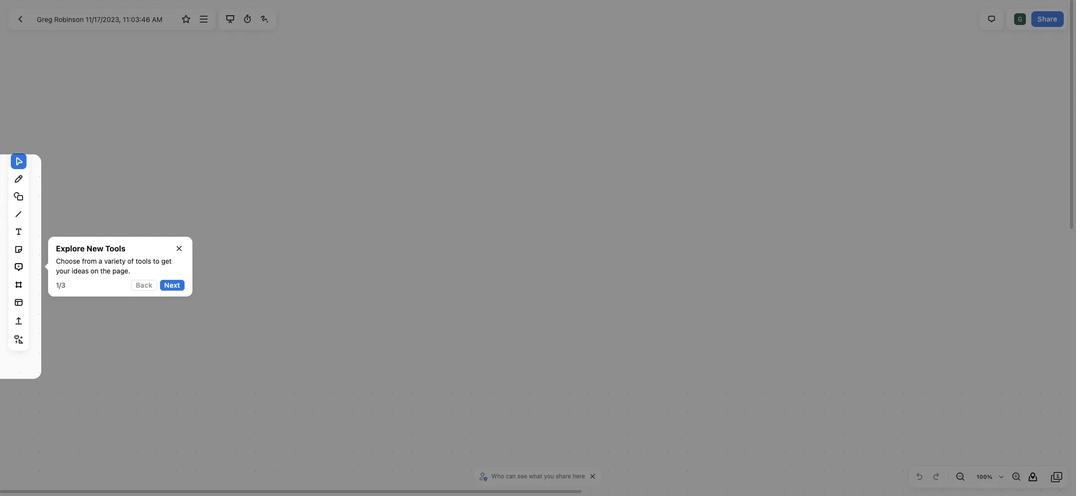 Task type: describe. For each thing, give the bounding box(es) containing it.
next button
[[160, 280, 185, 291]]

get
[[161, 257, 172, 266]]

share button
[[1031, 11, 1064, 27]]

100
[[977, 474, 987, 481]]

Document name text field
[[30, 11, 177, 27]]

a
[[99, 257, 102, 266]]

explore
[[56, 244, 85, 253]]

share
[[556, 473, 571, 481]]

star this whiteboard image
[[180, 13, 192, 25]]

upload pdfs and images image
[[13, 316, 25, 327]]

dashboard image
[[14, 13, 26, 25]]

who
[[492, 473, 504, 481]]

templates image
[[13, 297, 25, 309]]

who can see what you share here
[[492, 473, 585, 481]]

3
[[61, 281, 65, 290]]

the
[[100, 267, 111, 275]]

1
[[56, 281, 59, 290]]

ideas
[[72, 267, 89, 275]]

of
[[127, 257, 134, 266]]

100 %
[[977, 474, 993, 481]]

what
[[529, 473, 542, 481]]

explore new tools element
[[56, 243, 125, 255]]

share
[[1038, 15, 1057, 23]]

to
[[153, 257, 159, 266]]

zoom in image
[[1010, 472, 1022, 484]]

next
[[164, 281, 180, 290]]

variety
[[104, 257, 126, 266]]

comment panel image
[[986, 13, 997, 25]]

pages image
[[1051, 472, 1063, 484]]

can
[[506, 473, 516, 481]]



Task type: vqa. For each thing, say whether or not it's contained in the screenshot.
Who can see what you share here
yes



Task type: locate. For each thing, give the bounding box(es) containing it.
from
[[82, 257, 97, 266]]

who can see what you share here button
[[478, 470, 587, 485]]

new
[[87, 244, 103, 253]]

timer image
[[241, 13, 253, 25]]

/
[[59, 281, 61, 290]]

choose from a variety of tools to get your ideas on the page.
[[56, 257, 172, 275]]

your
[[56, 267, 70, 275]]

explore new tools
[[56, 244, 125, 253]]

more tools image
[[13, 334, 25, 346]]

more options image
[[198, 13, 209, 25]]

laser image
[[259, 13, 270, 25]]

zoom out image
[[954, 472, 966, 484]]

tools
[[136, 257, 151, 266]]

choose from a variety of tools to get your ideas on the page. element
[[56, 257, 185, 276]]

%
[[987, 474, 993, 481]]

here
[[573, 473, 585, 481]]

see
[[517, 473, 527, 481]]

explore new tools tooltip
[[41, 237, 192, 297]]

on
[[91, 267, 98, 275]]

you
[[544, 473, 554, 481]]

tools
[[105, 244, 125, 253]]

choose
[[56, 257, 80, 266]]

page.
[[112, 267, 130, 275]]

1 / 3
[[56, 281, 65, 290]]

present image
[[224, 13, 236, 25]]



